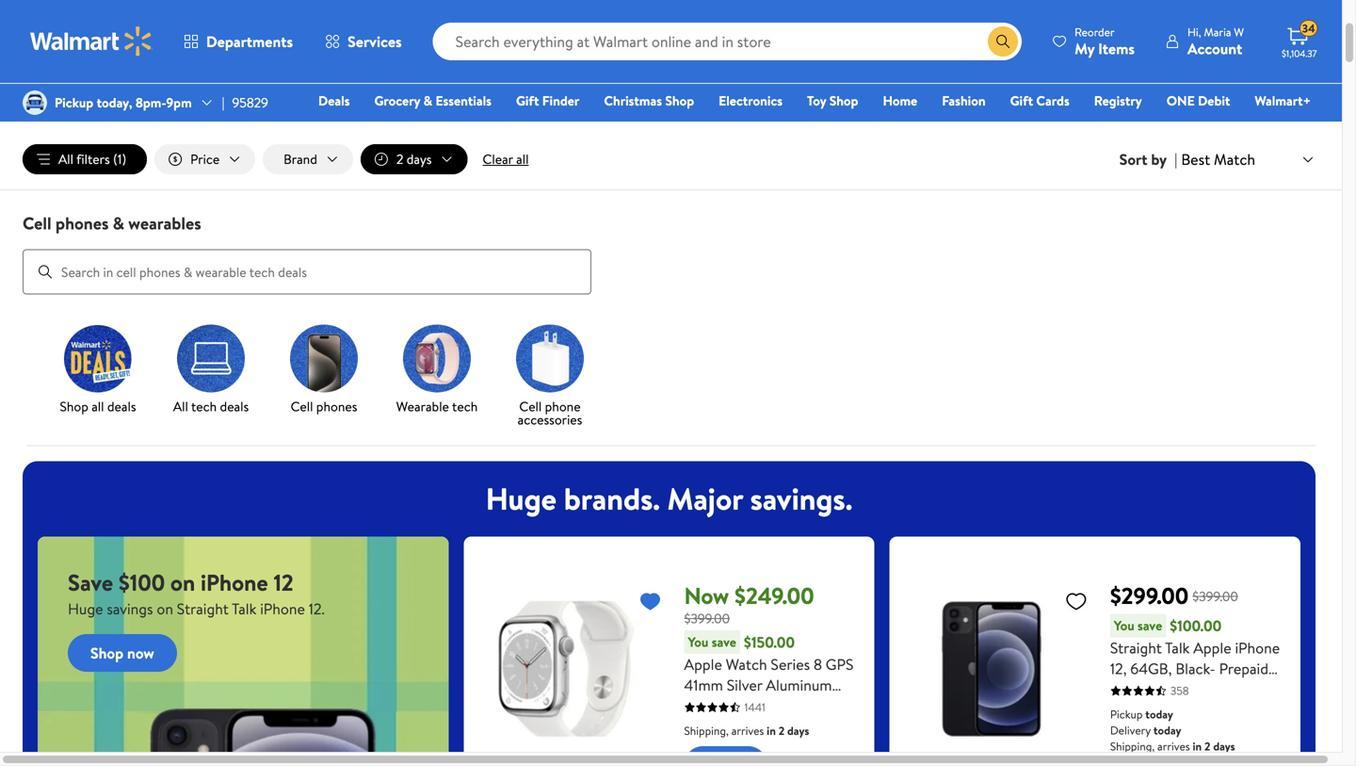 Task type: describe. For each thing, give the bounding box(es) containing it.
debit
[[1199, 91, 1231, 110]]

$399.00 inside now $249.00 $399.00 you save $150.00 apple watch series 8 gps 41mm silver aluminum case with white sport band - s/m
[[685, 609, 730, 628]]

prepaid
[[1220, 658, 1269, 679]]

0 vertical spatial savings
[[100, 8, 171, 39]]

in-
[[372, 55, 385, 71]]

services
[[348, 31, 402, 52]]

$249.00
[[735, 580, 815, 612]]

cell for cell phone accessories
[[520, 397, 542, 416]]

cell phones & wearables
[[23, 212, 201, 235]]

days inside pickup today delivery today shipping, arrives in 2 days
[[1214, 738, 1236, 754]]

smartphone
[[1111, 679, 1191, 700]]

| inside sort and filter section element
[[1175, 149, 1178, 170]]

today down talk]
[[1154, 722, 1182, 738]]

cell phone accessories link
[[501, 325, 599, 430]]

with
[[720, 695, 748, 716]]

on up shop now button
[[157, 598, 173, 619]]

shop down ready, set, gift! image
[[60, 397, 88, 416]]

asked
[[367, 8, 423, 39]]

grocery & essentials
[[375, 91, 492, 110]]

gift cards link
[[1002, 90, 1079, 111]]

search icon image
[[996, 34, 1011, 49]]

huge inside the save $100 on iphone 12 huge savings on straight talk iphone 12.
[[68, 598, 103, 619]]

brands.
[[564, 478, 660, 520]]

gift for gift finder
[[516, 91, 539, 110]]

store.
[[385, 55, 412, 71]]

ready, set, gift! image
[[64, 325, 132, 393]]

items
[[241, 55, 268, 71]]

account
[[1188, 38, 1243, 59]]

all for all tech deals
[[173, 397, 188, 416]]

walmart+
[[1255, 91, 1312, 110]]

delivery
[[1111, 722, 1151, 738]]

2 days
[[397, 150, 432, 168]]

apple watch image
[[403, 325, 471, 393]]

gps
[[826, 654, 854, 675]]

34
[[1303, 20, 1316, 36]]

brand button
[[263, 144, 353, 174]]

while supplies last. no rain checks. select items may not be available in-store.
[[38, 55, 412, 71]]

days inside dropdown button
[[407, 150, 432, 168]]

shop now button
[[68, 634, 177, 672]]

$100
[[119, 567, 165, 598]]

deals for all tech deals
[[220, 397, 249, 416]]

essentials
[[436, 91, 492, 110]]

straight inside the save $100 on iphone 12 huge savings on straight talk iphone 12.
[[177, 598, 229, 619]]

tech for all
[[191, 397, 217, 416]]

Walmart Site-Wide search field
[[433, 23, 1022, 60]]

you inside now $249.00 $399.00 you save $150.00 apple watch series 8 gps 41mm silver aluminum case with white sport band - s/m
[[688, 633, 709, 651]]

8
[[814, 654, 823, 675]]

12.
[[309, 598, 325, 619]]

phones for cell phones
[[316, 397, 358, 416]]

gift finder link
[[508, 90, 588, 111]]

talk inside you save $100.00 straight talk apple iphone 12, 64gb, black- prepaid smartphone [locked to straight talk]
[[1166, 638, 1190, 658]]

christmas shop
[[604, 91, 695, 110]]

gift for gift cards
[[1011, 91, 1034, 110]]

brand
[[284, 150, 317, 168]]

talk inside the save $100 on iphone 12 huge savings on straight talk iphone 12.
[[232, 598, 257, 619]]

price
[[190, 150, 220, 168]]

price button
[[155, 144, 256, 174]]

huge brands. major savings.
[[486, 478, 853, 520]]

clear all button
[[475, 144, 537, 174]]

hi, maria w account
[[1188, 24, 1245, 59]]

you inside you save $100.00 straight talk apple iphone 12, 64gb, black- prepaid smartphone [locked to straight talk]
[[1115, 616, 1135, 635]]

Cell phones & wearables search field
[[0, 212, 1343, 295]]

savings inside the save $100 on iphone 12 huge savings on straight talk iphone 12.
[[107, 598, 153, 619]]

$100.00
[[1171, 615, 1222, 636]]

2 vertical spatial straight
[[1111, 700, 1163, 720]]

save inside now $249.00 $399.00 you save $150.00 apple watch series 8 gps 41mm silver aluminum case with white sport band - s/m
[[712, 633, 737, 651]]

items
[[1099, 38, 1135, 59]]

right
[[469, 8, 517, 39]]

toy shop
[[808, 91, 859, 110]]

shipping, arrives in 2 days
[[685, 723, 810, 739]]

reorder my items
[[1075, 24, 1135, 59]]

be
[[313, 55, 325, 71]]

wearables
[[128, 212, 201, 235]]

save $100 on iphone 12 huge savings on straight talk iphone 12.
[[68, 567, 325, 619]]

case
[[685, 695, 716, 716]]

save inside you save $100.00 straight talk apple iphone 12, 64gb, black- prepaid smartphone [locked to straight talk]
[[1138, 616, 1163, 635]]

services button
[[309, 19, 418, 64]]

12
[[274, 567, 294, 598]]

phone
[[545, 397, 581, 416]]

1441
[[745, 699, 766, 715]]

match
[[1215, 149, 1256, 169]]

shop now
[[90, 643, 154, 663]]

christmas shop link
[[596, 90, 703, 111]]

may
[[271, 55, 291, 71]]

1 vertical spatial straight
[[1111, 638, 1163, 658]]

for,
[[428, 8, 463, 39]]

1 horizontal spatial major
[[668, 478, 743, 520]]

rain
[[149, 55, 167, 71]]

home
[[883, 91, 918, 110]]

departments button
[[168, 19, 309, 64]]

[locked
[[1194, 679, 1246, 700]]

major savings on everything they asked for, right this way.
[[38, 8, 607, 39]]

all filters (1) button
[[23, 144, 147, 174]]

my
[[1075, 38, 1095, 59]]

one debit
[[1167, 91, 1231, 110]]

shop inside "link"
[[666, 91, 695, 110]]

no
[[131, 55, 146, 71]]

checks.
[[170, 55, 205, 71]]

1 horizontal spatial &
[[424, 91, 433, 110]]

all tech deals
[[173, 397, 249, 416]]

cell phones link
[[275, 325, 373, 417]]

iphone inside you save $100.00 straight talk apple iphone 12, 64gb, black- prepaid smartphone [locked to straight talk]
[[1236, 638, 1281, 658]]

cards
[[1037, 91, 1070, 110]]

watch
[[726, 654, 768, 675]]

shop tech. image
[[177, 325, 245, 393]]

pickup for pickup today delivery today shipping, arrives in 2 days
[[1111, 706, 1143, 722]]

best match button
[[1178, 147, 1320, 172]]

supplies
[[68, 55, 106, 71]]

0 vertical spatial major
[[38, 8, 95, 39]]

last.
[[109, 55, 128, 71]]

2 inside dropdown button
[[397, 150, 404, 168]]

pickup for pickup today, 8pm-9pm
[[55, 93, 94, 112]]

all for all filters (1)
[[58, 150, 74, 168]]

remove from favorites list, apple watch series 8 gps 41mm silver aluminum case with white sport band - s/m image
[[639, 589, 662, 613]]

shop all deals
[[60, 397, 136, 416]]

this
[[523, 8, 559, 39]]

band
[[685, 716, 717, 737]]

finder
[[543, 91, 580, 110]]



Task type: locate. For each thing, give the bounding box(es) containing it.
0 horizontal spatial apple
[[685, 654, 723, 675]]

0 horizontal spatial 2
[[397, 150, 404, 168]]

best
[[1182, 149, 1211, 169]]

1 horizontal spatial 2
[[779, 723, 785, 739]]

$399.00
[[1193, 587, 1239, 605], [685, 609, 730, 628]]

all for clear
[[516, 150, 529, 168]]

2 days button
[[361, 144, 468, 174]]

sport
[[794, 695, 830, 716]]

0 vertical spatial all
[[58, 150, 74, 168]]

maria
[[1205, 24, 1232, 40]]

tech right wearable
[[452, 397, 478, 416]]

358
[[1171, 683, 1190, 699]]

registry
[[1095, 91, 1143, 110]]

shop right christmas
[[666, 91, 695, 110]]

2 down the white
[[779, 723, 785, 739]]

savings up shop now
[[107, 598, 153, 619]]

you
[[1115, 616, 1135, 635], [688, 633, 709, 651]]

best match
[[1182, 149, 1256, 169]]

shop inside button
[[90, 643, 124, 663]]

cell phones image
[[290, 325, 358, 393]]

iphone left the 12.
[[260, 598, 305, 619]]

1 vertical spatial huge
[[68, 598, 103, 619]]

save down $299.00
[[1138, 616, 1163, 635]]

0 horizontal spatial |
[[222, 93, 225, 112]]

1 horizontal spatial save
[[1138, 616, 1163, 635]]

2 deals from the left
[[220, 397, 249, 416]]

iphone up the to
[[1236, 638, 1281, 658]]

while
[[38, 55, 65, 71]]

2
[[397, 150, 404, 168], [779, 723, 785, 739], [1205, 738, 1211, 754]]

straight up smartphone
[[1111, 638, 1163, 658]]

2 down grocery
[[397, 150, 404, 168]]

1 vertical spatial pickup
[[1111, 706, 1143, 722]]

12,
[[1111, 658, 1127, 679]]

not
[[293, 55, 310, 71]]

cell
[[23, 212, 51, 235], [291, 397, 313, 416], [520, 397, 542, 416]]

all inside "button"
[[516, 150, 529, 168]]

Search search field
[[433, 23, 1022, 60]]

apple inside now $249.00 $399.00 you save $150.00 apple watch series 8 gps 41mm silver aluminum case with white sport band - s/m
[[685, 654, 723, 675]]

gift cards
[[1011, 91, 1070, 110]]

gift finder
[[516, 91, 580, 110]]

shipping, inside pickup today delivery today shipping, arrives in 2 days
[[1111, 738, 1155, 754]]

1 horizontal spatial days
[[788, 723, 810, 739]]

0 horizontal spatial days
[[407, 150, 432, 168]]

(1)
[[113, 150, 126, 168]]

pickup inside pickup today delivery today shipping, arrives in 2 days
[[1111, 706, 1143, 722]]

0 horizontal spatial cell
[[23, 212, 51, 235]]

1 horizontal spatial tech
[[452, 397, 478, 416]]

all filters (1)
[[58, 150, 126, 168]]

search image
[[38, 264, 53, 280]]

talk]
[[1166, 700, 1195, 720]]

cell inside cell phones link
[[291, 397, 313, 416]]

major
[[38, 8, 95, 39], [668, 478, 743, 520]]

0 horizontal spatial $399.00
[[685, 609, 730, 628]]

pickup down smartphone
[[1111, 706, 1143, 722]]

you down $299.00
[[1115, 616, 1135, 635]]

1 horizontal spatial talk
[[1166, 638, 1190, 658]]

| left 95829
[[222, 93, 225, 112]]

home link
[[875, 90, 926, 111]]

1 vertical spatial phones
[[316, 397, 358, 416]]

tech down the shop tech. 'image'
[[191, 397, 217, 416]]

shop left now
[[90, 643, 124, 663]]

0 horizontal spatial huge
[[68, 598, 103, 619]]

save
[[1138, 616, 1163, 635], [712, 633, 737, 651]]

fashion
[[942, 91, 986, 110]]

pickup
[[55, 93, 94, 112], [1111, 706, 1143, 722]]

today,
[[97, 93, 132, 112]]

add to favorites list, straight talk apple iphone 12, 64gb, black- prepaid smartphone [locked to straight talk] image
[[1066, 589, 1088, 613]]

-
[[721, 716, 727, 737]]

2 gift from the left
[[1011, 91, 1034, 110]]

savings.
[[751, 478, 853, 520]]

cell phone accessories
[[518, 397, 583, 429]]

1 horizontal spatial in
[[1193, 738, 1203, 754]]

gift left finder
[[516, 91, 539, 110]]

s/m
[[730, 716, 757, 737]]

talk
[[232, 598, 257, 619], [1166, 638, 1190, 658]]

straight up delivery
[[1111, 700, 1163, 720]]

white
[[751, 695, 790, 716]]

phones down all filters (1) button
[[55, 212, 109, 235]]

talk left 12
[[232, 598, 257, 619]]

Search in cell phones & wearable tech deals search field
[[23, 249, 592, 295]]

1 tech from the left
[[191, 397, 217, 416]]

save up watch
[[712, 633, 737, 651]]

cell for cell phones
[[291, 397, 313, 416]]

0 horizontal spatial talk
[[232, 598, 257, 619]]

arrives inside pickup today delivery today shipping, arrives in 2 days
[[1158, 738, 1191, 754]]

0 vertical spatial $399.00
[[1193, 587, 1239, 605]]

0 horizontal spatial shipping,
[[685, 723, 729, 739]]

0 horizontal spatial in
[[767, 723, 776, 739]]

shipping,
[[685, 723, 729, 739], [1111, 738, 1155, 754]]

|
[[222, 93, 225, 112], [1175, 149, 1178, 170]]

cell left phone
[[520, 397, 542, 416]]

1 horizontal spatial pickup
[[1111, 706, 1143, 722]]

2 horizontal spatial cell
[[520, 397, 542, 416]]

deals link
[[310, 90, 359, 111]]

days down "sport"
[[788, 723, 810, 739]]

all left "filters"
[[58, 150, 74, 168]]

in down talk]
[[1193, 738, 1203, 754]]

& left 'wearables'
[[113, 212, 124, 235]]

1 vertical spatial savings
[[107, 598, 153, 619]]

electronics link
[[711, 90, 792, 111]]

on for $100
[[170, 567, 195, 598]]

phones for cell phones & wearables
[[55, 212, 109, 235]]

1 vertical spatial all
[[173, 397, 188, 416]]

phones down cell phones image
[[316, 397, 358, 416]]

on for savings
[[177, 8, 202, 39]]

0 horizontal spatial gift
[[516, 91, 539, 110]]

$399.00 right remove from favorites list, apple watch series 8 gps 41mm silver aluminum case with white sport band - s/m image
[[685, 609, 730, 628]]

shop right toy
[[830, 91, 859, 110]]

registry link
[[1086, 90, 1151, 111]]

9pm
[[166, 93, 192, 112]]

0 vertical spatial |
[[222, 93, 225, 112]]

2 tech from the left
[[452, 397, 478, 416]]

huge down "accessories"
[[486, 478, 557, 520]]

all
[[516, 150, 529, 168], [92, 397, 104, 416]]

grocery & essentials link
[[366, 90, 500, 111]]

1 horizontal spatial huge
[[486, 478, 557, 520]]

now $249.00 $399.00 you save $150.00 apple watch series 8 gps 41mm silver aluminum case with white sport band - s/m
[[685, 580, 854, 737]]

1 vertical spatial |
[[1175, 149, 1178, 170]]

tech for wearable
[[452, 397, 478, 416]]

arrives down talk]
[[1158, 738, 1191, 754]]

all down ready, set, gift! image
[[92, 397, 104, 416]]

apple inside you save $100.00 straight talk apple iphone 12, 64gb, black- prepaid smartphone [locked to straight talk]
[[1194, 638, 1232, 658]]

1 horizontal spatial you
[[1115, 616, 1135, 635]]

1 gift from the left
[[516, 91, 539, 110]]

1 horizontal spatial shipping,
[[1111, 738, 1155, 754]]

2 inside pickup today delivery today shipping, arrives in 2 days
[[1205, 738, 1211, 754]]

in
[[767, 723, 776, 739], [1193, 738, 1203, 754]]

christmas
[[604, 91, 662, 110]]

talk down $100.00
[[1166, 638, 1190, 658]]

1 horizontal spatial cell
[[291, 397, 313, 416]]

& inside search box
[[113, 212, 124, 235]]

$299.00 $399.00
[[1111, 580, 1239, 612]]

on
[[177, 8, 202, 39], [170, 567, 195, 598], [157, 598, 173, 619]]

filters
[[76, 150, 110, 168]]

in down the white
[[767, 723, 776, 739]]

1 horizontal spatial apple
[[1194, 638, 1232, 658]]

cell down cell phones image
[[291, 397, 313, 416]]

all for shop
[[92, 397, 104, 416]]

deals down ready, set, gift! image
[[107, 397, 136, 416]]

0 horizontal spatial deals
[[107, 397, 136, 416]]

shipping, down case
[[685, 723, 729, 739]]

sort and filter section element
[[0, 129, 1343, 189]]

1 horizontal spatial deals
[[220, 397, 249, 416]]

| right 'by'
[[1175, 149, 1178, 170]]

major up while
[[38, 8, 95, 39]]

1 vertical spatial all
[[92, 397, 104, 416]]

cell inside cell phone accessories
[[520, 397, 542, 416]]

on right $100
[[170, 567, 195, 598]]

select
[[208, 55, 239, 71]]

0 horizontal spatial save
[[712, 633, 737, 651]]

deals for shop all deals
[[107, 397, 136, 416]]

deals down the shop tech. 'image'
[[220, 397, 249, 416]]

wearable
[[396, 397, 449, 416]]

0 horizontal spatial all
[[92, 397, 104, 416]]

huge up shop now
[[68, 598, 103, 619]]

1 vertical spatial $399.00
[[685, 609, 730, 628]]

clear
[[483, 150, 513, 168]]

apple down $100.00
[[1194, 638, 1232, 658]]

2 horizontal spatial 2
[[1205, 738, 1211, 754]]

95829
[[232, 93, 268, 112]]

2 horizontal spatial days
[[1214, 738, 1236, 754]]

iphone left 12
[[201, 567, 268, 598]]

1 horizontal spatial all
[[516, 150, 529, 168]]

you up 41mm
[[688, 633, 709, 651]]

wearable tech
[[396, 397, 478, 416]]

days down grocery & essentials link
[[407, 150, 432, 168]]

pickup today delivery today shipping, arrives in 2 days
[[1111, 706, 1236, 754]]

1 horizontal spatial all
[[173, 397, 188, 416]]

huge
[[486, 478, 557, 520], [68, 598, 103, 619]]

1 vertical spatial &
[[113, 212, 124, 235]]

0 vertical spatial talk
[[232, 598, 257, 619]]

shop
[[666, 91, 695, 110], [830, 91, 859, 110], [60, 397, 88, 416], [90, 643, 124, 663]]

0 horizontal spatial &
[[113, 212, 124, 235]]

2 down [locked
[[1205, 738, 1211, 754]]

1 vertical spatial major
[[668, 478, 743, 520]]

series
[[771, 654, 810, 675]]

apple up case
[[685, 654, 723, 675]]

$399.00 inside the $299.00 $399.00
[[1193, 587, 1239, 605]]

1 horizontal spatial |
[[1175, 149, 1178, 170]]

shipping, down smartphone
[[1111, 738, 1155, 754]]

departments
[[206, 31, 293, 52]]

1 horizontal spatial arrives
[[1158, 738, 1191, 754]]

phones
[[55, 212, 109, 235], [316, 397, 358, 416]]

to
[[1249, 679, 1263, 700]]

cell phone accessories image
[[516, 325, 584, 393]]

0 vertical spatial pickup
[[55, 93, 94, 112]]

days down [locked
[[1214, 738, 1236, 754]]

gift left cards
[[1011, 91, 1034, 110]]

shop all deals link
[[49, 325, 147, 417]]

0 horizontal spatial all
[[58, 150, 74, 168]]

black-
[[1176, 658, 1216, 679]]

 image
[[23, 90, 47, 115]]

64gb,
[[1131, 658, 1173, 679]]

1 vertical spatial talk
[[1166, 638, 1190, 658]]

major right brands.
[[668, 478, 743, 520]]

0 horizontal spatial major
[[38, 8, 95, 39]]

all down the shop tech. 'image'
[[173, 397, 188, 416]]

days
[[407, 150, 432, 168], [788, 723, 810, 739], [1214, 738, 1236, 754]]

walmart image
[[30, 26, 153, 57]]

hi,
[[1188, 24, 1202, 40]]

$399.00 up $100.00
[[1193, 587, 1239, 605]]

1 horizontal spatial $399.00
[[1193, 587, 1239, 605]]

0 vertical spatial all
[[516, 150, 529, 168]]

1 horizontal spatial phones
[[316, 397, 358, 416]]

1 deals from the left
[[107, 397, 136, 416]]

savings up no
[[100, 8, 171, 39]]

0 horizontal spatial phones
[[55, 212, 109, 235]]

tech
[[191, 397, 217, 416], [452, 397, 478, 416]]

one debit link
[[1159, 90, 1239, 111]]

0 horizontal spatial arrives
[[732, 723, 764, 739]]

today down smartphone
[[1146, 706, 1174, 722]]

0 vertical spatial phones
[[55, 212, 109, 235]]

arrives down 1441
[[732, 723, 764, 739]]

cell inside cell phones & wearables search box
[[23, 212, 51, 235]]

toy shop link
[[799, 90, 867, 111]]

0 vertical spatial &
[[424, 91, 433, 110]]

accessories
[[518, 410, 583, 429]]

sort
[[1120, 149, 1148, 170]]

grocery
[[375, 91, 420, 110]]

1 horizontal spatial gift
[[1011, 91, 1034, 110]]

&
[[424, 91, 433, 110], [113, 212, 124, 235]]

straight right $100
[[177, 598, 229, 619]]

walmart black friday deals for days image
[[814, 0, 1328, 114]]

now
[[127, 643, 154, 663]]

walmart+ link
[[1247, 90, 1320, 111]]

0 horizontal spatial tech
[[191, 397, 217, 416]]

all right clear
[[516, 150, 529, 168]]

cell phones
[[291, 397, 358, 416]]

pickup left today,
[[55, 93, 94, 112]]

clear all
[[483, 150, 529, 168]]

0 vertical spatial huge
[[486, 478, 557, 520]]

0 vertical spatial straight
[[177, 598, 229, 619]]

0 horizontal spatial you
[[688, 633, 709, 651]]

in inside pickup today delivery today shipping, arrives in 2 days
[[1193, 738, 1203, 754]]

on up checks.
[[177, 8, 202, 39]]

cell up search icon
[[23, 212, 51, 235]]

phones inside search box
[[55, 212, 109, 235]]

0 horizontal spatial pickup
[[55, 93, 94, 112]]

cell for cell phones & wearables
[[23, 212, 51, 235]]

$1,104.37
[[1282, 47, 1318, 60]]

all inside button
[[58, 150, 74, 168]]

& right grocery
[[424, 91, 433, 110]]



Task type: vqa. For each thing, say whether or not it's contained in the screenshot.
Preschool
no



